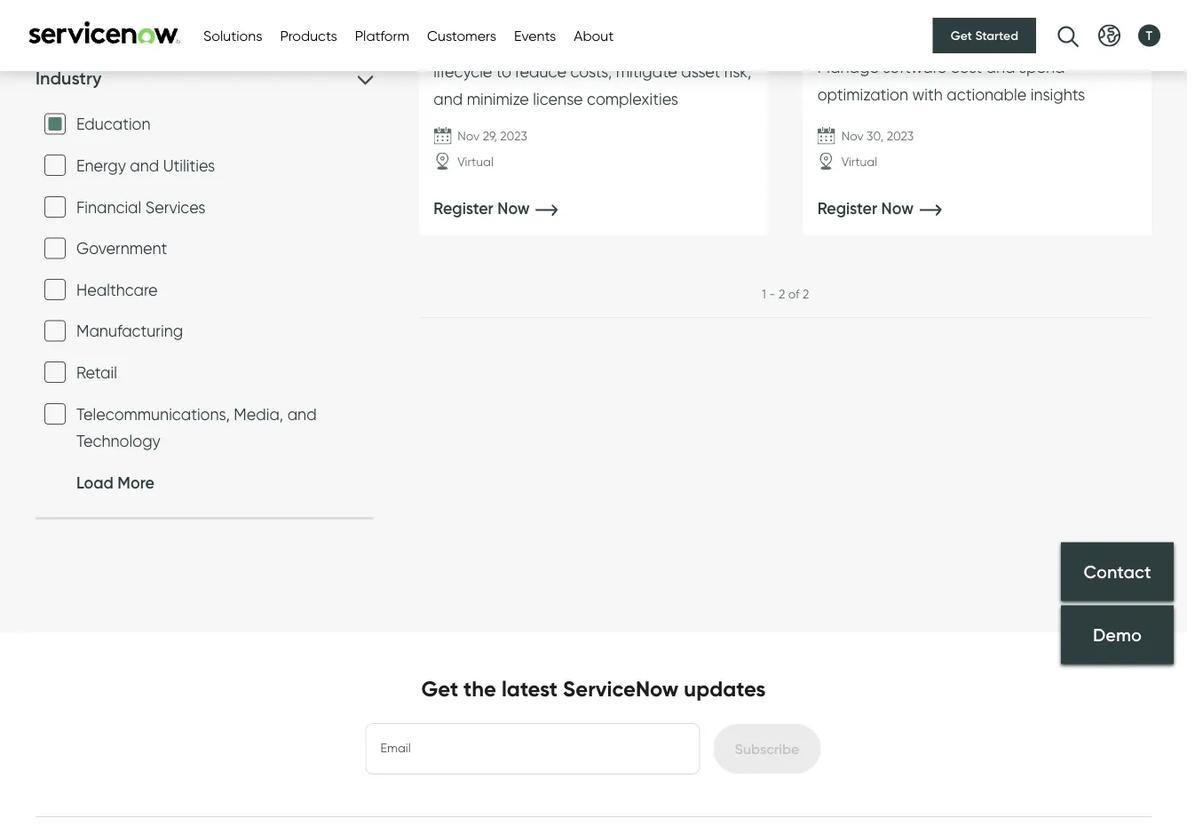 Task type: vqa. For each thing, say whether or not it's contained in the screenshot.
science
no



Task type: locate. For each thing, give the bounding box(es) containing it.
Email text field
[[367, 725, 700, 774]]

0 vertical spatial get
[[951, 28, 973, 43]]

1 vertical spatial get
[[422, 676, 459, 703]]

financial services
[[76, 198, 206, 217]]

get for get started
[[951, 28, 973, 43]]

29,
[[483, 129, 497, 144]]

manage up optimization
[[818, 58, 880, 77]]

and inside the manage software cost and spend optimization with actionable insights
[[987, 58, 1016, 77]]

30,
[[867, 129, 884, 144]]

0 horizontal spatial virtual
[[458, 155, 494, 170]]

0 horizontal spatial get
[[422, 676, 459, 703]]

get
[[951, 28, 973, 43], [422, 676, 459, 703]]

the up to
[[499, 35, 524, 54]]

0 horizontal spatial the
[[464, 676, 497, 703]]

get inside get started link
[[951, 28, 973, 43]]

1 horizontal spatial 2
[[803, 287, 810, 302]]

solutions
[[203, 27, 262, 44]]

about button
[[574, 25, 614, 46]]

telecommunications, media, and technology
[[76, 404, 317, 451]]

costs,
[[571, 62, 612, 82]]

products
[[280, 27, 337, 44]]

asset left risk,
[[682, 62, 721, 82]]

technology
[[76, 432, 161, 451]]

the inside manage the complete technology asset lifecycle to reduce costs, mitigate asset risk, and minimize license complexities
[[499, 35, 524, 54]]

spend
[[1020, 58, 1066, 77]]

mitigate
[[616, 62, 678, 82]]

media,
[[234, 404, 284, 424]]

platform
[[355, 27, 410, 44]]

and inside telecommunications, media, and technology
[[288, 404, 317, 424]]

1 vertical spatial manage
[[818, 58, 880, 77]]

2 2023 from the left
[[887, 129, 914, 144]]

0 horizontal spatial 2
[[779, 287, 786, 302]]

telecommunications, media, and technology option
[[44, 404, 66, 425]]

insights
[[1031, 85, 1086, 105]]

asset up risk,
[[688, 35, 727, 54]]

1 horizontal spatial get
[[951, 28, 973, 43]]

and down lifecycle
[[434, 89, 463, 109]]

get started
[[951, 28, 1019, 43]]

solutions button
[[203, 25, 262, 46]]

1 2023 from the left
[[501, 129, 528, 144]]

nov left 29,
[[458, 129, 480, 144]]

nov 29, 2023
[[458, 129, 528, 144]]

nov
[[458, 129, 480, 144], [842, 129, 864, 144]]

0 horizontal spatial nov
[[458, 129, 480, 144]]

products button
[[280, 25, 337, 46]]

2023 right 29,
[[501, 129, 528, 144]]

platform button
[[355, 25, 410, 46]]

1 horizontal spatial the
[[499, 35, 524, 54]]

0 vertical spatial the
[[499, 35, 524, 54]]

government
[[76, 239, 167, 258]]

1 horizontal spatial 2023
[[887, 129, 914, 144]]

1 vertical spatial the
[[464, 676, 497, 703]]

subscribe button
[[714, 725, 821, 774]]

2 nov from the left
[[842, 129, 864, 144]]

1
[[762, 287, 767, 302]]

1 nov from the left
[[458, 129, 480, 144]]

2023 right 30,
[[887, 129, 914, 144]]

to
[[497, 62, 512, 82]]

customers
[[427, 27, 497, 44]]

0 vertical spatial asset
[[688, 35, 727, 54]]

1 2 from the left
[[779, 287, 786, 302]]

the for manage
[[499, 35, 524, 54]]

government option
[[44, 238, 66, 259]]

nov 30, 2023
[[842, 129, 914, 144]]

get started link
[[933, 18, 1037, 53]]

virtual
[[458, 155, 494, 170], [842, 155, 878, 170]]

2023
[[501, 129, 528, 144], [887, 129, 914, 144]]

license
[[533, 89, 583, 109]]

and inside manage the complete technology asset lifecycle to reduce costs, mitigate asset risk, and minimize license complexities
[[434, 89, 463, 109]]

healthcare
[[76, 280, 158, 300]]

manage inside manage the complete technology asset lifecycle to reduce costs, mitigate asset risk, and minimize license complexities
[[434, 35, 495, 54]]

and
[[987, 58, 1016, 77], [434, 89, 463, 109], [130, 156, 159, 176], [288, 404, 317, 424]]

manage up lifecycle
[[434, 35, 495, 54]]

1 horizontal spatial virtual
[[842, 155, 878, 170]]

0 vertical spatial manage
[[434, 35, 495, 54]]

nov for nov 29, 2023
[[458, 129, 480, 144]]

virtual down 30,
[[842, 155, 878, 170]]

more
[[118, 473, 155, 493]]

the
[[499, 35, 524, 54], [464, 676, 497, 703]]

customers button
[[427, 25, 497, 46]]

and up actionable
[[987, 58, 1016, 77]]

1 virtual from the left
[[458, 155, 494, 170]]

manage inside the manage software cost and spend optimization with actionable insights
[[818, 58, 880, 77]]

asset
[[688, 35, 727, 54], [682, 62, 721, 82]]

1 horizontal spatial manage
[[818, 58, 880, 77]]

and right media,
[[288, 404, 317, 424]]

get for get the latest servicenow updates
[[422, 676, 459, 703]]

industry button
[[36, 67, 374, 90]]

complexities
[[587, 89, 679, 109]]

virtual down 29,
[[458, 155, 494, 170]]

2
[[779, 287, 786, 302], [803, 287, 810, 302]]

2 right the of
[[803, 287, 810, 302]]

2 right the -
[[779, 287, 786, 302]]

load more button
[[44, 470, 155, 497]]

the left latest
[[464, 676, 497, 703]]

technology
[[601, 35, 684, 54]]

manage for manage software cost and spend optimization with actionable insights
[[818, 58, 880, 77]]

1 vertical spatial asset
[[682, 62, 721, 82]]

manage
[[434, 35, 495, 54], [818, 58, 880, 77]]

load
[[76, 473, 114, 493]]

0 horizontal spatial 2023
[[501, 129, 528, 144]]

events
[[514, 27, 556, 44]]

1 horizontal spatial nov
[[842, 129, 864, 144]]

0 horizontal spatial manage
[[434, 35, 495, 54]]

nov left 30,
[[842, 129, 864, 144]]



Task type: describe. For each thing, give the bounding box(es) containing it.
servicenow
[[563, 676, 679, 703]]

optimization
[[818, 85, 909, 105]]

industry
[[36, 67, 102, 89]]

subscribe
[[735, 741, 800, 758]]

services
[[145, 198, 206, 217]]

1 - 2 of 2
[[762, 287, 810, 302]]

cost
[[951, 58, 983, 77]]

telecommunications,
[[76, 404, 230, 424]]

manage software cost and spend optimization with actionable insights
[[818, 58, 1086, 105]]

reduce
[[516, 62, 567, 82]]

energy
[[76, 156, 126, 176]]

healthcare option
[[44, 279, 66, 301]]

2023 for nov 29, 2023
[[501, 129, 528, 144]]

latest
[[502, 676, 558, 703]]

financial services option
[[44, 197, 66, 218]]

and up financial services on the left of page
[[130, 156, 159, 176]]

manufacturing option
[[44, 321, 66, 342]]

servicenow image
[[27, 21, 182, 44]]

retail option
[[44, 362, 66, 384]]

utilities
[[163, 156, 215, 176]]

education
[[76, 115, 151, 134]]

minimize
[[467, 89, 529, 109]]

load more
[[76, 473, 155, 493]]

about
[[574, 27, 614, 44]]

2023 for nov 30, 2023
[[887, 129, 914, 144]]

events button
[[514, 25, 556, 46]]

manage the complete technology asset lifecycle to reduce costs, mitigate asset risk, and minimize license complexities
[[434, 35, 752, 109]]

with
[[913, 85, 943, 105]]

of
[[789, 287, 800, 302]]

manufacturing
[[76, 322, 183, 341]]

actionable
[[947, 85, 1027, 105]]

manage for manage the complete technology asset lifecycle to reduce costs, mitigate asset risk, and minimize license complexities
[[434, 35, 495, 54]]

software
[[884, 58, 947, 77]]

risk,
[[725, 62, 752, 82]]

complete
[[528, 35, 597, 54]]

-
[[770, 287, 776, 302]]

financial
[[76, 198, 141, 217]]

education option
[[44, 114, 66, 135]]

nov for nov 30, 2023
[[842, 129, 864, 144]]

get the latest servicenow updates
[[422, 676, 766, 703]]

2 virtual from the left
[[842, 155, 878, 170]]

united states option
[[44, 0, 66, 19]]

retail
[[76, 363, 117, 383]]

lifecycle
[[434, 62, 493, 82]]

energy and utilities
[[76, 156, 215, 176]]

the for get
[[464, 676, 497, 703]]

started
[[976, 28, 1019, 43]]

2 2 from the left
[[803, 287, 810, 302]]

updates
[[684, 676, 766, 703]]

energy and utilities option
[[44, 155, 66, 177]]



